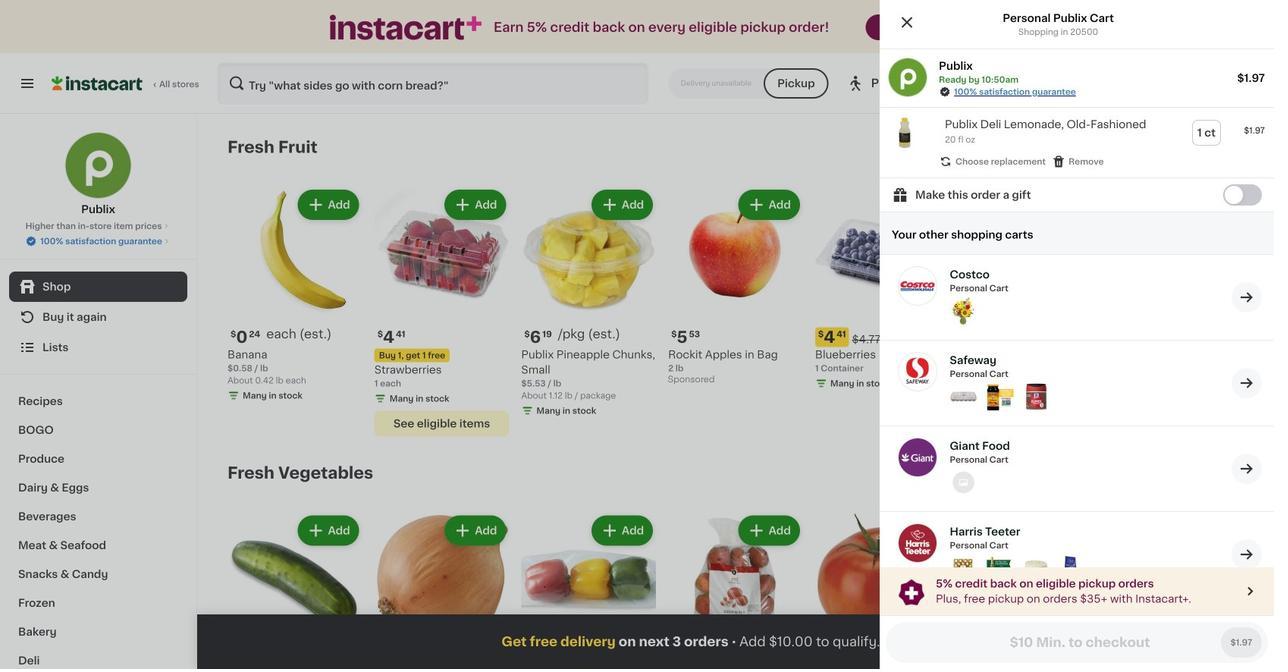 Task type: vqa. For each thing, say whether or not it's contained in the screenshot.
$4.63 per package (estimated) element
yes



Task type: locate. For each thing, give the bounding box(es) containing it.
3 go to cart image from the top
[[1239, 546, 1257, 564]]

3 go to cart element from the top
[[1232, 454, 1263, 484]]

1 items in cart element from the top
[[950, 383, 1051, 414]]

2 items in cart element from the top
[[950, 555, 1087, 585]]

2 vertical spatial go to cart image
[[1239, 546, 1257, 564]]

main content
[[197, 114, 1275, 669]]

1 vertical spatial item carousel region
[[228, 458, 1245, 669]]

go to cart image for 4th 'go to cart' element from the bottom of the page
[[1239, 289, 1257, 307]]

1 horizontal spatial $4.41 original price: $6.63 element
[[963, 654, 1098, 669]]

0 horizontal spatial $4.41 original price: $6.63 element
[[522, 654, 657, 669]]

items in cart element
[[950, 383, 1051, 414], [950, 555, 1087, 585]]

publix logo image
[[65, 132, 132, 199]]

product group
[[228, 187, 363, 405], [375, 187, 510, 437], [522, 187, 657, 420], [669, 187, 804, 388], [816, 187, 951, 393], [963, 187, 1098, 420], [1110, 187, 1245, 405], [228, 513, 363, 669], [375, 513, 510, 669], [522, 513, 657, 669], [669, 513, 804, 669], [816, 513, 951, 669], [1110, 513, 1245, 669]]

instacart plus icon image
[[330, 15, 482, 40]]

1 go to cart image from the top
[[1239, 289, 1257, 307]]

go to cart image
[[1239, 289, 1257, 307], [1239, 460, 1257, 478], [1239, 546, 1257, 564]]

0 vertical spatial items in cart element
[[950, 383, 1051, 414]]

2 go to cart image from the top
[[1239, 460, 1257, 478]]

$0.24 each (estimated) element
[[228, 328, 363, 347]]

0 vertical spatial item carousel region
[[228, 132, 1245, 446]]

$4.63 per package (estimated) element
[[963, 328, 1098, 347]]

go to cart image for 4th 'go to cart' element from the top
[[1239, 546, 1257, 564]]

None search field
[[217, 62, 649, 105]]

go to cart element
[[1232, 282, 1263, 313], [1232, 368, 1263, 399], [1232, 454, 1263, 484], [1232, 540, 1263, 570]]

publix image
[[889, 58, 927, 96]]

$4.41 original price: $6.63 element
[[963, 654, 1098, 669], [522, 654, 657, 669]]

0 vertical spatial go to cart image
[[1239, 289, 1257, 307]]

instacart logo image
[[52, 74, 143, 93]]

1 vertical spatial items in cart element
[[950, 555, 1087, 585]]

1 vertical spatial go to cart image
[[1239, 460, 1257, 478]]

item carousel region
[[228, 132, 1245, 446], [228, 458, 1245, 669]]

2 go to cart element from the top
[[1232, 368, 1263, 399]]



Task type: describe. For each thing, give the bounding box(es) containing it.
$6.38 per package (estimated) element
[[1110, 328, 1245, 347]]

4 go to cart element from the top
[[1232, 540, 1263, 570]]

2 item carousel region from the top
[[228, 458, 1245, 669]]

treatment tracker modal dialog
[[197, 615, 1275, 669]]

publix deli lemonade, old-fashioned image
[[889, 117, 921, 149]]

1 go to cart element from the top
[[1232, 282, 1263, 313]]

2 $4.41 original price: $6.63 element from the left
[[522, 654, 657, 669]]

service type group
[[669, 68, 829, 99]]

$2.47 each (estimated) element
[[816, 654, 951, 669]]

$0.91 each (estimated) element
[[375, 654, 510, 669]]

announcement region
[[880, 568, 1275, 615]]

go to cart image
[[1239, 374, 1257, 393]]

$6.19 per package (estimated) element
[[522, 328, 657, 347]]

go to cart image for second 'go to cart' element from the bottom of the page
[[1239, 460, 1257, 478]]

1 item carousel region from the top
[[228, 132, 1245, 446]]

$4.41 original price: $4.77 element
[[816, 328, 951, 347]]

1 $4.41 original price: $6.63 element from the left
[[963, 654, 1098, 669]]

product group
[[880, 108, 1275, 178]]



